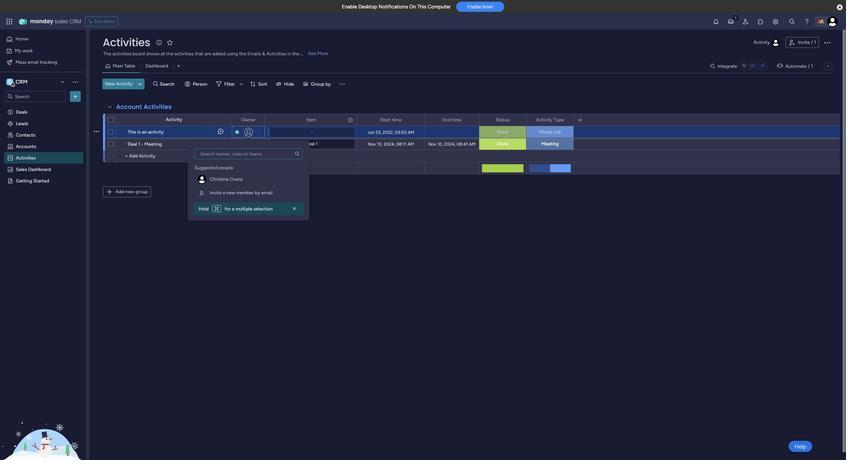 Task type: locate. For each thing, give the bounding box(es) containing it.
0 horizontal spatial invite
[[210, 190, 222, 196]]

by inside popup button
[[326, 81, 331, 87]]

1 horizontal spatial the
[[239, 51, 246, 57]]

jun 23, 2022, 03:00 am
[[368, 130, 415, 135]]

1 vertical spatial see
[[308, 51, 316, 56]]

-
[[311, 130, 313, 135], [141, 142, 143, 147]]

2024, for 08:41
[[444, 142, 456, 147]]

1 the from the left
[[166, 51, 173, 57]]

1 vertical spatial invite
[[210, 190, 222, 196]]

Item field
[[305, 116, 318, 124]]

- up deal 1
[[311, 130, 313, 135]]

1 horizontal spatial -
[[311, 130, 313, 135]]

main
[[113, 63, 123, 69]]

0 horizontal spatial new
[[125, 189, 134, 195]]

Account Activities field
[[115, 103, 173, 112]]

enable left now!
[[468, 4, 482, 10]]

0 vertical spatial crm
[[69, 18, 81, 25]]

this left is
[[128, 129, 136, 135]]

group
[[311, 81, 325, 87]]

getting started
[[16, 178, 49, 184]]

1 time from the left
[[392, 117, 402, 123]]

0 horizontal spatial list box
[[0, 105, 86, 278]]

am right 08:41
[[469, 142, 476, 147]]

suggested people
[[195, 165, 233, 171]]

leads
[[16, 121, 28, 126]]

2 [object object] element from the top
[[195, 187, 303, 200]]

0 horizontal spatial meeting
[[144, 142, 162, 147]]

1 horizontal spatial email
[[262, 190, 273, 196]]

nov 10, 2024, 08:11 am
[[368, 142, 414, 147]]

0 horizontal spatial dashboard
[[28, 167, 51, 172]]

new down 'christina overa'
[[226, 190, 235, 196]]

deals
[[16, 109, 27, 115]]

tree grid inside dialog
[[195, 162, 303, 200]]

/ up the automate / 1
[[812, 40, 813, 45]]

options image
[[256, 114, 260, 126], [348, 114, 353, 126]]

activity inside field
[[536, 117, 553, 123]]

the
[[103, 51, 111, 57]]

show board description image
[[155, 39, 163, 46]]

am right 08:11 at the top left of the page
[[408, 142, 414, 147]]

see more link
[[308, 50, 329, 57]]

1 [object object] element from the top
[[195, 173, 303, 187]]

activities up board
[[103, 35, 150, 50]]

see for see plans
[[94, 19, 102, 24]]

2024, down 2022,
[[384, 142, 395, 147]]

am
[[408, 130, 415, 135], [408, 142, 414, 147], [469, 142, 476, 147]]

invite
[[799, 40, 810, 45], [210, 190, 222, 196]]

by right group
[[326, 81, 331, 87]]

2 2024, from the left
[[444, 142, 456, 147]]

1
[[815, 40, 817, 45], [812, 63, 813, 69], [138, 142, 140, 147], [316, 142, 318, 147]]

0 vertical spatial dashboard
[[145, 63, 168, 69]]

meeting down activity
[[144, 142, 162, 147]]

dashboard up started
[[28, 167, 51, 172]]

a
[[223, 190, 225, 196], [232, 206, 234, 212]]

0 vertical spatial done
[[497, 129, 509, 135]]

the right in
[[292, 51, 299, 57]]

meeting
[[542, 141, 559, 147], [144, 142, 162, 147]]

enable
[[342, 4, 357, 10], [468, 4, 482, 10]]

2024, left 08:41
[[444, 142, 456, 147]]

the
[[166, 51, 173, 57], [239, 51, 246, 57], [292, 51, 299, 57]]

0 horizontal spatial 10,
[[377, 142, 383, 147]]

/ right automate
[[809, 63, 810, 69]]

time right start
[[392, 117, 402, 123]]

contacts
[[16, 132, 35, 138]]

1 horizontal spatial activities
[[175, 51, 194, 57]]

workspace selection element
[[6, 78, 29, 87]]

1 horizontal spatial a
[[232, 206, 234, 212]]

enable now! button
[[456, 2, 505, 12]]

0 horizontal spatial crm
[[16, 79, 28, 85]]

activities up add view icon
[[175, 51, 194, 57]]

1 deal from the left
[[128, 142, 137, 147]]

activity up phone
[[536, 117, 553, 123]]

activity inside popup button
[[754, 40, 771, 45]]

1 horizontal spatial 2024,
[[444, 142, 456, 147]]

0 vertical spatial /
[[812, 40, 813, 45]]

new
[[105, 81, 115, 87]]

0 horizontal spatial deal
[[128, 142, 137, 147]]

the right all
[[166, 51, 173, 57]]

this is an activity
[[128, 129, 164, 135]]

1 vertical spatial email
[[262, 190, 273, 196]]

1 nov from the left
[[368, 142, 376, 147]]

dapulse integrations image
[[710, 64, 716, 69]]

0 horizontal spatial see
[[94, 19, 102, 24]]

enable inside button
[[468, 4, 482, 10]]

activity down apps image
[[754, 40, 771, 45]]

- down an
[[141, 142, 143, 147]]

tree grid containing suggested people
[[195, 162, 303, 200]]

a right for
[[232, 206, 234, 212]]

an
[[142, 129, 147, 135]]

new right add
[[125, 189, 134, 195]]

workspace options image
[[72, 79, 79, 85]]

select product image
[[6, 18, 13, 25]]

/
[[812, 40, 813, 45], [809, 63, 810, 69]]

activities up main table button
[[112, 51, 132, 57]]

the right using
[[239, 51, 246, 57]]

0 vertical spatial see
[[94, 19, 102, 24]]

dashboard
[[145, 63, 168, 69], [28, 167, 51, 172]]

notifications
[[379, 4, 408, 10]]

activity right new
[[116, 81, 133, 87]]

10, for nov 10, 2024, 08:41 am
[[438, 142, 443, 147]]

1 horizontal spatial crm
[[69, 18, 81, 25]]

time right the end
[[452, 117, 462, 123]]

automate / 1
[[786, 63, 813, 69]]

type
[[554, 117, 564, 123]]

option
[[0, 106, 86, 107]]

0 horizontal spatial -
[[141, 142, 143, 147]]

1 2024, from the left
[[384, 142, 395, 147]]

2 horizontal spatial the
[[292, 51, 299, 57]]

v2 search image
[[153, 80, 158, 88]]

lottie animation element
[[0, 393, 86, 461]]

0 horizontal spatial the
[[166, 51, 173, 57]]

see inside button
[[94, 19, 102, 24]]

[object object] element containing invite a new member by email
[[195, 187, 303, 200]]

0 horizontal spatial time
[[392, 117, 402, 123]]

hide
[[284, 81, 294, 87]]

0 vertical spatial by
[[326, 81, 331, 87]]

christina overa
[[210, 177, 243, 183]]

1 horizontal spatial by
[[326, 81, 331, 87]]

list box inside dialog
[[193, 149, 304, 200]]

sort
[[258, 81, 267, 87]]

deal down this is an activity
[[128, 142, 137, 147]]

board
[[133, 51, 145, 57]]

1 horizontal spatial new
[[226, 190, 235, 196]]

new activity button
[[102, 79, 135, 90]]

account
[[116, 103, 142, 111]]

1 horizontal spatial this
[[418, 4, 427, 10]]

tree grid
[[195, 162, 303, 200]]

account activities
[[116, 103, 172, 111]]

meeting down phone call
[[542, 141, 559, 147]]

0 horizontal spatial email
[[28, 59, 39, 65]]

jun
[[368, 130, 375, 135]]

2 activities from the left
[[175, 51, 194, 57]]

Search field
[[158, 79, 178, 89]]

1 vertical spatial by
[[255, 190, 260, 196]]

1 vertical spatial done
[[497, 141, 509, 147]]

1 inside button
[[815, 40, 817, 45]]

1 horizontal spatial invite
[[799, 40, 810, 45]]

column information image
[[348, 117, 354, 123]]

invite down help icon
[[799, 40, 810, 45]]

3 the from the left
[[292, 51, 299, 57]]

[object object] element up member
[[195, 173, 303, 187]]

my work
[[15, 48, 33, 54]]

invite inside [object object] element
[[210, 190, 222, 196]]

invite a new member by email
[[210, 190, 273, 196]]

menu image
[[339, 81, 346, 88]]

see
[[94, 19, 102, 24], [308, 51, 316, 56]]

Owner field
[[240, 116, 257, 124]]

angle down image
[[139, 82, 142, 87]]

crm inside workspace selection element
[[16, 79, 28, 85]]

0 horizontal spatial nov
[[368, 142, 376, 147]]

getting
[[16, 178, 32, 184]]

are
[[205, 51, 211, 57]]

sort button
[[248, 79, 271, 90]]

nov down jun
[[368, 142, 376, 147]]

multiple
[[236, 206, 253, 212]]

group
[[135, 189, 148, 195]]

/ inside button
[[812, 40, 813, 45]]

nov for nov 10, 2024, 08:11 am
[[368, 142, 376, 147]]

0 vertical spatial -
[[311, 130, 313, 135]]

1 horizontal spatial see
[[308, 51, 316, 56]]

2 nov from the left
[[428, 142, 437, 147]]

[object object] element up for a multiple selection
[[195, 187, 303, 200]]

dapulse close image
[[837, 4, 843, 11]]

1 horizontal spatial deal
[[306, 142, 315, 147]]

invite / 1
[[799, 40, 817, 45]]

is
[[137, 129, 141, 135]]

1 vertical spatial a
[[232, 206, 234, 212]]

1 horizontal spatial options image
[[348, 114, 353, 126]]

2 10, from the left
[[438, 142, 443, 147]]

1 horizontal spatial nov
[[428, 142, 437, 147]]

0 vertical spatial invite
[[799, 40, 810, 45]]

see left more
[[308, 51, 316, 56]]

sales dashboard
[[16, 167, 51, 172]]

alert containing hold
[[193, 203, 304, 216]]

dashboard down shows
[[145, 63, 168, 69]]

people
[[219, 165, 233, 171]]

enable desktop notifications on this computer
[[342, 4, 451, 10]]

1 image
[[733, 14, 739, 21]]

nov
[[368, 142, 376, 147], [428, 142, 437, 147]]

add new group button
[[103, 187, 151, 198]]

08:11
[[396, 142, 407, 147]]

desktop
[[359, 4, 377, 10]]

1 10, from the left
[[377, 142, 383, 147]]

suggested
[[195, 165, 218, 171]]

0 horizontal spatial enable
[[342, 4, 357, 10]]

inbox image
[[728, 18, 735, 25]]

list box
[[0, 105, 86, 278], [193, 149, 304, 200]]

enable for enable desktop notifications on this computer
[[342, 4, 357, 10]]

1 horizontal spatial 10,
[[438, 142, 443, 147]]

on
[[410, 4, 416, 10]]

dialog
[[188, 141, 310, 221]]

1 horizontal spatial list box
[[193, 149, 304, 200]]

1 horizontal spatial dashboard
[[145, 63, 168, 69]]

email right mass on the left top of page
[[28, 59, 39, 65]]

10, for nov 10, 2024, 08:11 am
[[377, 142, 383, 147]]

a down 'christina overa'
[[223, 190, 225, 196]]

invite inside button
[[799, 40, 810, 45]]

None search field
[[195, 149, 303, 160]]

invite down christina
[[210, 190, 222, 196]]

that
[[195, 51, 203, 57]]

2 the from the left
[[239, 51, 246, 57]]

1 horizontal spatial /
[[812, 40, 813, 45]]

activity type
[[536, 117, 564, 123]]

10, down 23,
[[377, 142, 383, 147]]

[object object] element
[[195, 173, 303, 187], [195, 187, 303, 200]]

in
[[288, 51, 291, 57]]

time
[[392, 117, 402, 123], [452, 117, 462, 123]]

deal
[[128, 142, 137, 147], [306, 142, 315, 147]]

this right on
[[418, 4, 427, 10]]

invite for invite a new member by email
[[210, 190, 222, 196]]

status
[[496, 117, 510, 123]]

deal down item field
[[306, 142, 315, 147]]

using
[[227, 51, 238, 57]]

1 horizontal spatial enable
[[468, 4, 482, 10]]

alert
[[193, 203, 304, 216]]

0 horizontal spatial by
[[255, 190, 260, 196]]

0 horizontal spatial this
[[128, 129, 136, 135]]

1 done from the top
[[497, 129, 509, 135]]

options image
[[824, 39, 832, 47], [72, 93, 79, 100], [564, 114, 569, 126], [94, 124, 99, 140]]

end
[[443, 117, 451, 123]]

dapulse addbtn image
[[235, 130, 239, 135]]

enable left desktop
[[342, 4, 357, 10]]

1 vertical spatial crm
[[16, 79, 28, 85]]

lottie animation image
[[0, 393, 86, 461]]

0 vertical spatial a
[[223, 190, 225, 196]]

Start time field
[[379, 116, 403, 124]]

by right member
[[255, 190, 260, 196]]

nov left 08:41
[[428, 142, 437, 147]]

filter button
[[214, 79, 246, 90]]

1 vertical spatial this
[[128, 129, 136, 135]]

crm right workspace icon
[[16, 79, 28, 85]]

monday
[[30, 18, 53, 25]]

none search field inside dialog
[[195, 149, 303, 160]]

main table
[[113, 63, 135, 69]]

public board image
[[7, 178, 14, 184]]

0 vertical spatial email
[[28, 59, 39, 65]]

email inside 'button'
[[28, 59, 39, 65]]

page.
[[301, 51, 312, 57]]

see left plans
[[94, 19, 102, 24]]

crm right sales
[[69, 18, 81, 25]]

activities down v2 search icon
[[144, 103, 172, 111]]

deal for deal 1
[[306, 142, 315, 147]]

10, left 08:41
[[438, 142, 443, 147]]

list box for alert containing hold
[[193, 149, 304, 200]]

2 time from the left
[[452, 117, 462, 123]]

Activity Type field
[[535, 116, 566, 124]]

0 horizontal spatial activities
[[112, 51, 132, 57]]

new
[[125, 189, 134, 195], [226, 190, 235, 196]]

1 vertical spatial dashboard
[[28, 167, 51, 172]]

invite for invite / 1
[[799, 40, 810, 45]]

am right 03:00
[[408, 130, 415, 135]]

public dashboard image
[[7, 166, 14, 173]]

0 horizontal spatial 2024,
[[384, 142, 395, 147]]

email up selection
[[262, 190, 273, 196]]

0 horizontal spatial /
[[809, 63, 810, 69]]

main table button
[[102, 61, 140, 72]]

list box containing deals
[[0, 105, 86, 278]]

2 done from the top
[[497, 141, 509, 147]]

2 options image from the left
[[348, 114, 353, 126]]

time for start time
[[392, 117, 402, 123]]

Activities field
[[101, 35, 152, 50]]

search image
[[295, 151, 300, 157]]

1 vertical spatial /
[[809, 63, 810, 69]]

list box containing suggested people
[[193, 149, 304, 200]]

2 deal from the left
[[306, 142, 315, 147]]

1 horizontal spatial time
[[452, 117, 462, 123]]

0 horizontal spatial a
[[223, 190, 225, 196]]

c
[[8, 79, 12, 85]]

0 horizontal spatial options image
[[256, 114, 260, 126]]



Task type: vqa. For each thing, say whether or not it's contained in the screenshot.
the "Column information" IMAGE
yes



Task type: describe. For each thing, give the bounding box(es) containing it.
my
[[15, 48, 21, 54]]

suggested people row
[[195, 162, 233, 172]]

/ for automate
[[809, 63, 810, 69]]

end time
[[443, 117, 462, 123]]

/ for invite
[[812, 40, 813, 45]]

am for nov 10, 2024, 08:11 am
[[408, 142, 414, 147]]

selection
[[254, 206, 273, 212]]

phone
[[540, 129, 553, 135]]

add to favorites image
[[167, 39, 173, 46]]

home button
[[4, 34, 73, 45]]

see for see more
[[308, 51, 316, 56]]

nov 10, 2024, 08:41 am
[[428, 142, 476, 147]]

Search in workspace field
[[14, 93, 56, 101]]

0 vertical spatial this
[[418, 4, 427, 10]]

arrow down image
[[237, 80, 246, 88]]

+ Add Activity  text field
[[120, 152, 229, 161]]

new activity
[[105, 81, 133, 87]]

sales
[[16, 167, 27, 172]]

1 horizontal spatial meeting
[[542, 141, 559, 147]]

now!
[[483, 4, 493, 10]]

enable for enable now!
[[468, 4, 482, 10]]

activities down accounts
[[16, 155, 36, 161]]

phone call
[[540, 129, 561, 135]]

all
[[161, 51, 165, 57]]

03:00
[[395, 130, 407, 135]]

workspace image
[[6, 78, 13, 86]]

integrate
[[718, 63, 738, 69]]

[object object] element containing christina overa
[[195, 173, 303, 187]]

mass email tracking button
[[4, 57, 73, 68]]

christina
[[210, 177, 229, 183]]

23,
[[376, 130, 382, 135]]

&
[[262, 51, 265, 57]]

End time field
[[441, 116, 463, 124]]

add
[[116, 189, 124, 195]]

group by button
[[300, 79, 335, 90]]

group by
[[311, 81, 331, 87]]

hide button
[[273, 79, 298, 90]]

started
[[33, 178, 49, 184]]

my work button
[[4, 45, 73, 56]]

deal 1
[[306, 142, 318, 147]]

enable now!
[[468, 4, 493, 10]]

activity down account activities field
[[166, 117, 182, 123]]

start
[[381, 117, 391, 123]]

christina overa image
[[828, 16, 838, 27]]

08:41
[[457, 142, 468, 147]]

computer
[[428, 4, 451, 10]]

activity button
[[751, 37, 783, 48]]

see plans button
[[85, 17, 118, 27]]

dashboard inside button
[[145, 63, 168, 69]]

am for jun 23, 2022, 03:00 am
[[408, 130, 415, 135]]

filter
[[224, 81, 235, 87]]

for
[[225, 206, 231, 212]]

2022,
[[383, 130, 394, 135]]

a for for
[[232, 206, 234, 212]]

new inside dialog
[[226, 190, 235, 196]]

accounts
[[16, 144, 36, 149]]

1 activities from the left
[[112, 51, 132, 57]]

see more
[[308, 51, 328, 56]]

1 vertical spatial -
[[141, 142, 143, 147]]

dialog containing suggested people
[[188, 141, 310, 221]]

am for nov 10, 2024, 08:41 am
[[469, 142, 476, 147]]

search everything image
[[789, 18, 796, 25]]

table
[[124, 63, 135, 69]]

activities inside field
[[144, 103, 172, 111]]

add new group
[[116, 189, 148, 195]]

notifications image
[[713, 18, 720, 25]]

apps image
[[758, 18, 764, 25]]

help
[[795, 444, 807, 451]]

by inside [object object] element
[[255, 190, 260, 196]]

Search for content search field
[[195, 149, 303, 160]]

emails settings image
[[773, 18, 779, 25]]

nov for nov 10, 2024, 08:41 am
[[428, 142, 437, 147]]

monday sales crm
[[30, 18, 81, 25]]

the activities board shows all the activities that are added using the emails & activities in the page.
[[103, 51, 312, 57]]

activity
[[148, 129, 164, 135]]

invite members image
[[743, 18, 750, 25]]

home
[[16, 36, 28, 42]]

time for end time
[[452, 117, 462, 123]]

owner
[[241, 117, 256, 123]]

Status field
[[495, 116, 512, 124]]

activity inside button
[[116, 81, 133, 87]]

help image
[[804, 18, 811, 25]]

a for invite
[[223, 190, 225, 196]]

mass
[[16, 59, 26, 65]]

added
[[212, 51, 226, 57]]

for a multiple selection
[[224, 206, 273, 212]]

help button
[[789, 442, 813, 453]]

plans
[[104, 19, 115, 24]]

work
[[23, 48, 33, 54]]

member
[[236, 190, 254, 196]]

deal for deal 1 - meeting
[[128, 142, 137, 147]]

add view image
[[177, 64, 180, 69]]

deal 1 - meeting
[[128, 142, 162, 147]]

new inside add new group button
[[125, 189, 134, 195]]

tracking
[[40, 59, 57, 65]]

emails
[[248, 51, 261, 57]]

start time
[[381, 117, 402, 123]]

hold
[[199, 206, 210, 212]]

invite / 1 button
[[786, 37, 820, 48]]

1 options image from the left
[[256, 114, 260, 126]]

item
[[306, 117, 316, 123]]

list box for lottie animation element
[[0, 105, 86, 278]]

⌘
[[214, 206, 219, 212]]

close image
[[291, 206, 298, 213]]

see plans
[[94, 19, 115, 24]]

person button
[[182, 79, 212, 90]]

2024, for 08:11
[[384, 142, 395, 147]]

collapse board header image
[[826, 64, 831, 69]]

more
[[317, 51, 328, 56]]

activities right & at the top left
[[267, 51, 286, 57]]

autopilot image
[[778, 62, 783, 70]]

automate
[[786, 63, 807, 69]]



